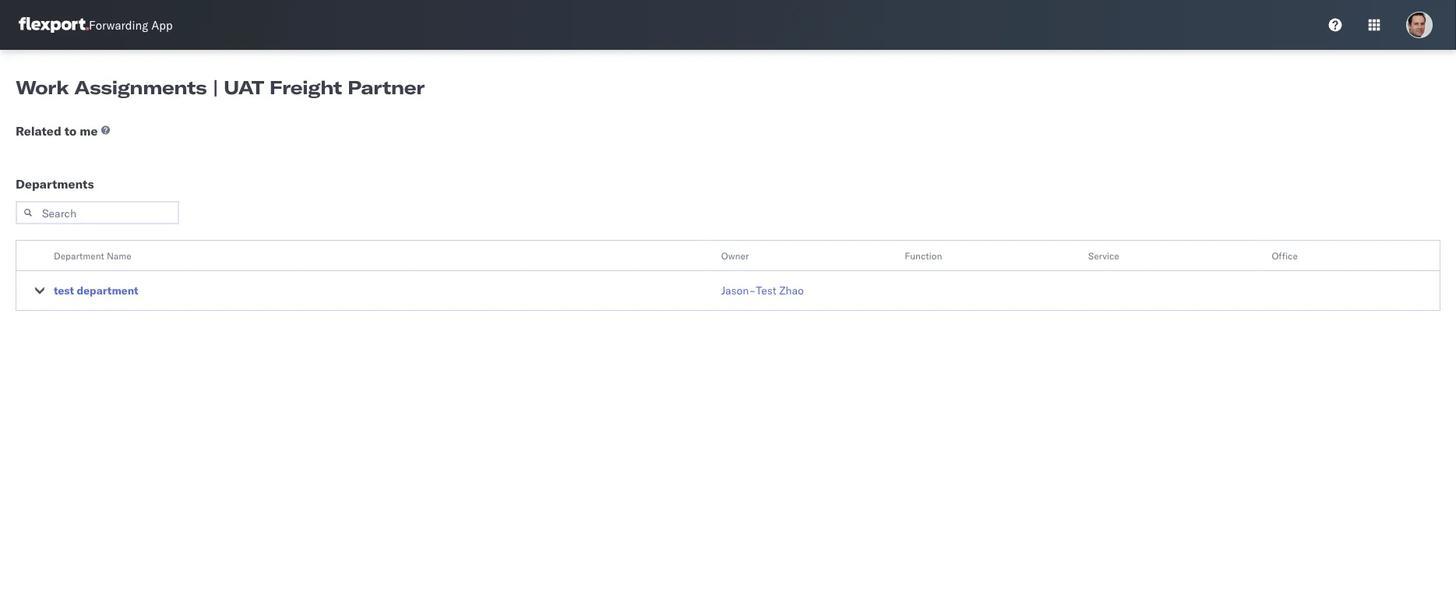 Task type: locate. For each thing, give the bounding box(es) containing it.
test department link
[[54, 283, 138, 298]]

|
[[212, 76, 218, 99]]

jason-test zhao link
[[721, 283, 804, 298]]

me
[[80, 123, 98, 139]]

related
[[16, 123, 61, 139]]

app
[[151, 18, 173, 32]]

jason-
[[721, 284, 756, 297]]

partner
[[348, 76, 425, 99]]

forwarding
[[89, 18, 148, 32]]

zhao
[[780, 284, 804, 297]]

service
[[1089, 250, 1120, 261]]

freight
[[269, 76, 342, 99]]

function
[[905, 250, 942, 261]]

department
[[77, 284, 138, 297]]

forwarding app
[[89, 18, 173, 32]]

name
[[107, 250, 132, 261]]

work
[[16, 76, 69, 99]]

uat
[[224, 76, 264, 99]]

work assignments | uat freight partner
[[16, 76, 425, 99]]

to
[[64, 123, 77, 139]]

flexport. image
[[19, 17, 89, 33]]

owner
[[721, 250, 749, 261]]

forwarding app link
[[19, 17, 173, 33]]



Task type: describe. For each thing, give the bounding box(es) containing it.
department name
[[54, 250, 132, 261]]

test
[[54, 284, 74, 297]]

test department
[[54, 284, 138, 297]]

jason-test zhao
[[721, 284, 804, 297]]

office
[[1272, 250, 1298, 261]]

test
[[756, 284, 777, 297]]

Search text field
[[16, 201, 179, 224]]

department
[[54, 250, 104, 261]]

assignments
[[74, 76, 207, 99]]

departments
[[16, 176, 94, 192]]

related to me
[[16, 123, 98, 139]]



Task type: vqa. For each thing, say whether or not it's contained in the screenshot.
OWNER
yes



